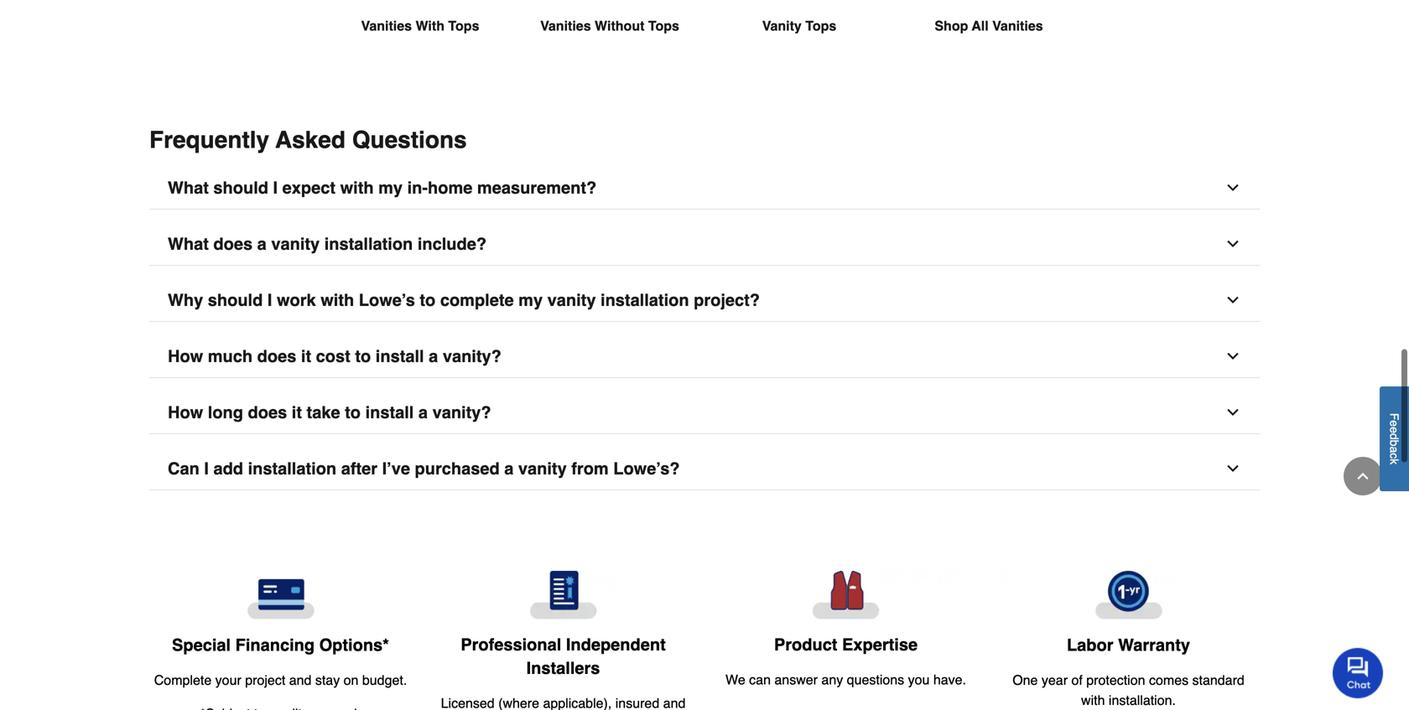 Task type: locate. For each thing, give the bounding box(es) containing it.
what inside "button"
[[168, 178, 209, 198]]

vanity? inside 'button'
[[432, 403, 491, 422]]

2 vertical spatial installation
[[248, 459, 336, 479]]

1 tops from the left
[[448, 18, 479, 34]]

frequently
[[149, 127, 269, 154]]

install for take
[[365, 403, 414, 422]]

vanity? inside button
[[443, 347, 501, 366]]

1 horizontal spatial i
[[267, 291, 272, 310]]

we
[[726, 672, 745, 688]]

2 vertical spatial with
[[1081, 693, 1105, 708]]

it inside 'button'
[[292, 403, 302, 422]]

what up why
[[168, 235, 209, 254]]

how left long
[[168, 403, 203, 422]]

0 vertical spatial how
[[168, 347, 203, 366]]

1 vertical spatial how
[[168, 403, 203, 422]]

to right cost
[[355, 347, 371, 366]]

0 vertical spatial should
[[213, 178, 268, 198]]

install up i've
[[365, 403, 414, 422]]

vanities right all
[[992, 18, 1043, 34]]

all
[[972, 18, 989, 34]]

should inside "button"
[[213, 178, 268, 198]]

what down frequently
[[168, 178, 209, 198]]

with
[[340, 178, 374, 198], [321, 291, 354, 310], [1081, 693, 1105, 708]]

it inside button
[[301, 347, 311, 366]]

0 vertical spatial to
[[420, 291, 436, 310]]

1 vertical spatial it
[[292, 403, 302, 422]]

with inside "button"
[[340, 178, 374, 198]]

i left the work
[[267, 291, 272, 310]]

0 vertical spatial i
[[273, 178, 278, 198]]

does inside 'button'
[[248, 403, 287, 422]]

budget.
[[362, 672, 407, 688]]

1 vertical spatial vanity?
[[432, 403, 491, 422]]

3 chevron down image from the top
[[1225, 404, 1241, 421]]

2 chevron down image from the top
[[1225, 292, 1241, 309]]

0 horizontal spatial i
[[204, 459, 209, 479]]

vanities without tops link
[[528, 0, 691, 76]]

1 vertical spatial i
[[267, 291, 272, 310]]

a lowe's red vest icon. image
[[718, 571, 974, 620]]

my inside button
[[519, 291, 543, 310]]

k
[[1388, 459, 1401, 465]]

to for take
[[345, 403, 361, 422]]

install down lowe's
[[376, 347, 424, 366]]

chevron down image
[[1225, 236, 1241, 253], [1225, 292, 1241, 309], [1225, 404, 1241, 421], [1225, 461, 1241, 477]]

i left expect
[[273, 178, 278, 198]]

protection
[[1086, 672, 1145, 688]]

2 chevron down image from the top
[[1225, 348, 1241, 365]]

financing
[[235, 636, 315, 655]]

1 how from the top
[[168, 347, 203, 366]]

how
[[168, 347, 203, 366], [168, 403, 203, 422]]

to
[[420, 291, 436, 310], [355, 347, 371, 366], [345, 403, 361, 422]]

should for what
[[213, 178, 268, 198]]

what inside button
[[168, 235, 209, 254]]

vanities
[[361, 18, 412, 34], [540, 18, 591, 34], [992, 18, 1043, 34]]

a dark blue background check icon. image
[[435, 571, 691, 620]]

how for how much does it cost to install a vanity?
[[168, 347, 203, 366]]

what
[[168, 178, 209, 198], [168, 235, 209, 254]]

0 vertical spatial with
[[340, 178, 374, 198]]

vanities for vanities with tops
[[361, 18, 412, 34]]

vanity tops link
[[718, 0, 881, 76]]

cost
[[316, 347, 350, 366]]

2 horizontal spatial vanities
[[992, 18, 1043, 34]]

tops right the without
[[648, 18, 679, 34]]

install inside button
[[376, 347, 424, 366]]

questions
[[352, 127, 467, 154]]

2 e from the top
[[1388, 427, 1401, 434]]

take
[[307, 403, 340, 422]]

vanity
[[271, 235, 320, 254], [547, 291, 596, 310], [518, 459, 567, 479]]

1 vertical spatial installation
[[601, 291, 689, 310]]

to inside 'button'
[[345, 403, 361, 422]]

with right expect
[[340, 178, 374, 198]]

a blue 1-year labor warranty icon. image
[[1001, 571, 1256, 620]]

e up b
[[1388, 427, 1401, 434]]

vanities left with
[[361, 18, 412, 34]]

chevron down image for vanity?
[[1225, 404, 1241, 421]]

1 what from the top
[[168, 178, 209, 198]]

2 vertical spatial does
[[248, 403, 287, 422]]

1 chevron down image from the top
[[1225, 180, 1241, 196]]

0 vertical spatial vanity
[[271, 235, 320, 254]]

3 vanities from the left
[[992, 18, 1043, 34]]

complete
[[154, 672, 212, 688]]

what does a vanity installation include?
[[168, 235, 487, 254]]

1 vertical spatial what
[[168, 235, 209, 254]]

1 horizontal spatial my
[[519, 291, 543, 310]]

it
[[301, 347, 311, 366], [292, 403, 302, 422]]

chevron down image inside how much does it cost to install a vanity? button
[[1225, 348, 1241, 365]]

installation right add
[[248, 459, 336, 479]]

tops right "vanity"
[[805, 18, 837, 34]]

vanity inside what does a vanity installation include? button
[[271, 235, 320, 254]]

how long does it take to install a vanity? button
[[149, 392, 1260, 435]]

2 vertical spatial to
[[345, 403, 361, 422]]

4 chevron down image from the top
[[1225, 461, 1241, 477]]

2 horizontal spatial i
[[273, 178, 278, 198]]

should for why
[[208, 291, 263, 310]]

how inside 'button'
[[168, 403, 203, 422]]

1 vertical spatial with
[[321, 291, 354, 310]]

to right the take
[[345, 403, 361, 422]]

vanities left the without
[[540, 18, 591, 34]]

tops for vanities without tops
[[648, 18, 679, 34]]

what for what does a vanity installation include?
[[168, 235, 209, 254]]

0 vertical spatial chevron down image
[[1225, 180, 1241, 196]]

your
[[215, 672, 241, 688]]

1 vertical spatial my
[[519, 291, 543, 310]]

professional independent installers
[[461, 635, 666, 678]]

my right complete at the top left of the page
[[519, 291, 543, 310]]

i for expect
[[273, 178, 278, 198]]

0 horizontal spatial vanities
[[361, 18, 412, 34]]

1 vanities from the left
[[361, 18, 412, 34]]

it for take
[[292, 403, 302, 422]]

2 vertical spatial i
[[204, 459, 209, 479]]

to right lowe's
[[420, 291, 436, 310]]

with down of
[[1081, 693, 1105, 708]]

1 vertical spatial vanity
[[547, 291, 596, 310]]

it left cost
[[301, 347, 311, 366]]

have.
[[933, 672, 966, 688]]

should inside button
[[208, 291, 263, 310]]

installation
[[324, 235, 413, 254], [601, 291, 689, 310], [248, 459, 336, 479]]

1 chevron down image from the top
[[1225, 236, 1241, 253]]

f e e d b a c k
[[1388, 413, 1401, 465]]

tops
[[448, 18, 479, 34], [648, 18, 679, 34], [805, 18, 837, 34]]

vanity? up purchased at left bottom
[[432, 403, 491, 422]]

complete your project and stay on budget.
[[154, 672, 407, 688]]

1 vertical spatial chevron down image
[[1225, 348, 1241, 365]]

should
[[213, 178, 268, 198], [208, 291, 263, 310]]

home
[[428, 178, 473, 198]]

0 horizontal spatial tops
[[448, 18, 479, 34]]

chevron down image for my
[[1225, 292, 1241, 309]]

chevron down image inside 'can i add installation after i've purchased a vanity from lowe's?' button
[[1225, 461, 1241, 477]]

my
[[378, 178, 403, 198], [519, 291, 543, 310]]

2 vanities from the left
[[540, 18, 591, 34]]

2 tops from the left
[[648, 18, 679, 34]]

i
[[273, 178, 278, 198], [267, 291, 272, 310], [204, 459, 209, 479]]

how much does it cost to install a vanity? button
[[149, 336, 1260, 378]]

0 vertical spatial install
[[376, 347, 424, 366]]

e up "d"
[[1388, 421, 1401, 427]]

install
[[376, 347, 424, 366], [365, 403, 414, 422]]

a for after
[[504, 459, 514, 479]]

0 horizontal spatial my
[[378, 178, 403, 198]]

1 vertical spatial install
[[365, 403, 414, 422]]

purchased
[[415, 459, 500, 479]]

e
[[1388, 421, 1401, 427], [1388, 427, 1401, 434]]

how for how long does it take to install a vanity?
[[168, 403, 203, 422]]

2 vertical spatial vanity
[[518, 459, 567, 479]]

vanity tops
[[762, 18, 837, 34]]

0 vertical spatial does
[[213, 235, 253, 254]]

1 horizontal spatial vanities
[[540, 18, 591, 34]]

frequently asked questions
[[149, 127, 467, 154]]

3 tops from the left
[[805, 18, 837, 34]]

vanities inside vanities without tops link
[[540, 18, 591, 34]]

does
[[213, 235, 253, 254], [257, 347, 296, 366], [248, 403, 287, 422]]

vanity inside 'can i add installation after i've purchased a vanity from lowe's?' button
[[518, 459, 567, 479]]

2 how from the top
[[168, 403, 203, 422]]

you
[[908, 672, 930, 688]]

special
[[172, 636, 231, 655]]

comes
[[1149, 672, 1189, 688]]

a inside 'button'
[[418, 403, 428, 422]]

warranty
[[1118, 636, 1190, 655]]

my left "in-" at the top of page
[[378, 178, 403, 198]]

0 vertical spatial what
[[168, 178, 209, 198]]

vanity inside "why should i work with lowe's to complete my vanity installation project?" button
[[547, 291, 596, 310]]

stay
[[315, 672, 340, 688]]

install inside 'button'
[[365, 403, 414, 422]]

chevron up image
[[1355, 468, 1371, 485]]

with right the work
[[321, 291, 354, 310]]

how inside button
[[168, 347, 203, 366]]

should right why
[[208, 291, 263, 310]]

shop all vanities
[[935, 18, 1043, 34]]

shop all vanities link
[[908, 0, 1070, 76]]

how left much
[[168, 347, 203, 366]]

i inside button
[[267, 291, 272, 310]]

0 vertical spatial vanity?
[[443, 347, 501, 366]]

tops right with
[[448, 18, 479, 34]]

f e e d b a c k button
[[1380, 387, 1409, 492]]

installation down what does a vanity installation include? button
[[601, 291, 689, 310]]

installation down what should i expect with my in-home measurement?
[[324, 235, 413, 254]]

i inside "button"
[[273, 178, 278, 198]]

1 vertical spatial does
[[257, 347, 296, 366]]

1 vertical spatial to
[[355, 347, 371, 366]]

0 vertical spatial my
[[378, 178, 403, 198]]

vanity? for how much does it cost to install a vanity?
[[443, 347, 501, 366]]

project?
[[694, 291, 760, 310]]

with inside button
[[321, 291, 354, 310]]

chevron down image inside "why should i work with lowe's to complete my vanity installation project?" button
[[1225, 292, 1241, 309]]

1 vertical spatial should
[[208, 291, 263, 310]]

a inside button
[[504, 459, 514, 479]]

2 what from the top
[[168, 235, 209, 254]]

vanity?
[[443, 347, 501, 366], [432, 403, 491, 422]]

a
[[257, 235, 267, 254], [429, 347, 438, 366], [418, 403, 428, 422], [1388, 447, 1401, 453], [504, 459, 514, 479]]

after
[[341, 459, 377, 479]]

and
[[289, 672, 312, 688]]

1 horizontal spatial tops
[[648, 18, 679, 34]]

i left add
[[204, 459, 209, 479]]

it left the take
[[292, 403, 302, 422]]

2 horizontal spatial tops
[[805, 18, 837, 34]]

0 vertical spatial it
[[301, 347, 311, 366]]

should down frequently
[[213, 178, 268, 198]]

vanity? down complete at the top left of the page
[[443, 347, 501, 366]]

vanities inside the vanities with tops link
[[361, 18, 412, 34]]

can
[[168, 459, 199, 479]]

scroll to top element
[[1344, 457, 1382, 496]]

chevron down image inside what should i expect with my in-home measurement? "button"
[[1225, 180, 1241, 196]]

chevron down image
[[1225, 180, 1241, 196], [1225, 348, 1241, 365]]

chevron down image inside how long does it take to install a vanity? 'button'
[[1225, 404, 1241, 421]]



Task type: describe. For each thing, give the bounding box(es) containing it.
one year of protection comes standard with installation.
[[1013, 672, 1245, 708]]

with for my
[[340, 178, 374, 198]]

options*
[[319, 636, 389, 655]]

special financing options*
[[172, 636, 389, 655]]

what for what should i expect with my in-home measurement?
[[168, 178, 209, 198]]

from
[[571, 459, 609, 479]]

vanities with tops link
[[339, 0, 502, 76]]

complete
[[440, 291, 514, 310]]

of
[[1071, 672, 1083, 688]]

chevron down image for how much does it cost to install a vanity?
[[1225, 348, 1241, 365]]

a inside "button"
[[1388, 447, 1401, 453]]

include?
[[418, 235, 487, 254]]

add
[[213, 459, 243, 479]]

on
[[344, 672, 359, 688]]

with
[[416, 18, 445, 34]]

why should i work with lowe's to complete my vanity installation project? button
[[149, 279, 1260, 322]]

it for cost
[[301, 347, 311, 366]]

a for take
[[418, 403, 428, 422]]

vanity? for how long does it take to install a vanity?
[[432, 403, 491, 422]]

shop
[[935, 18, 968, 34]]

install for cost
[[376, 347, 424, 366]]

what should i expect with my in-home measurement?
[[168, 178, 597, 198]]

b
[[1388, 440, 1401, 447]]

i for work
[[267, 291, 272, 310]]

what should i expect with my in-home measurement? button
[[149, 167, 1260, 210]]

0 vertical spatial installation
[[324, 235, 413, 254]]

can i add installation after i've purchased a vanity from lowe's?
[[168, 459, 680, 479]]

installation inside button
[[248, 459, 336, 479]]

c
[[1388, 453, 1401, 459]]

does for long
[[248, 403, 287, 422]]

expertise
[[842, 635, 918, 655]]

long
[[208, 403, 243, 422]]

what does a vanity installation include? button
[[149, 223, 1260, 266]]

professional
[[461, 635, 561, 655]]

we can answer any questions you have.
[[726, 672, 966, 688]]

work
[[277, 291, 316, 310]]

product expertise
[[774, 635, 918, 655]]

installation.
[[1109, 693, 1176, 708]]

chevron down image inside what does a vanity installation include? button
[[1225, 236, 1241, 253]]

how much does it cost to install a vanity?
[[168, 347, 501, 366]]

asked
[[275, 127, 346, 154]]

can
[[749, 672, 771, 688]]

labor
[[1067, 636, 1113, 655]]

why should i work with lowe's to complete my vanity installation project?
[[168, 291, 760, 310]]

expect
[[282, 178, 336, 198]]

standard
[[1192, 672, 1245, 688]]

why
[[168, 291, 203, 310]]

chat invite button image
[[1333, 648, 1384, 699]]

a dark blue credit card icon. image
[[153, 571, 408, 620]]

chevron down image for vanity
[[1225, 461, 1241, 477]]

a for cost
[[429, 347, 438, 366]]

questions
[[847, 672, 904, 688]]

answer
[[775, 672, 818, 688]]

lowe's
[[359, 291, 415, 310]]

with for lowe's
[[321, 291, 354, 310]]

in-
[[407, 178, 428, 198]]

can i add installation after i've purchased a vanity from lowe's? button
[[149, 448, 1260, 491]]

measurement?
[[477, 178, 597, 198]]

one
[[1013, 672, 1038, 688]]

any
[[822, 672, 843, 688]]

independent
[[566, 635, 666, 655]]

to for cost
[[355, 347, 371, 366]]

f
[[1388, 413, 1401, 421]]

vanities for vanities without tops
[[540, 18, 591, 34]]

without
[[595, 18, 645, 34]]

how long does it take to install a vanity?
[[168, 403, 491, 422]]

product
[[774, 635, 837, 655]]

installers
[[526, 659, 600, 678]]

vanity
[[762, 18, 802, 34]]

project
[[245, 672, 285, 688]]

i've
[[382, 459, 410, 479]]

vanities inside shop all vanities link
[[992, 18, 1043, 34]]

does for much
[[257, 347, 296, 366]]

labor warranty
[[1067, 636, 1190, 655]]

i inside button
[[204, 459, 209, 479]]

vanities without tops
[[540, 18, 679, 34]]

d
[[1388, 434, 1401, 440]]

chevron down image for what should i expect with my in-home measurement?
[[1225, 180, 1241, 196]]

tops for vanities with tops
[[448, 18, 479, 34]]

vanities with tops
[[361, 18, 479, 34]]

lowe's?
[[613, 459, 680, 479]]

with inside one year of protection comes standard with installation.
[[1081, 693, 1105, 708]]

1 e from the top
[[1388, 421, 1401, 427]]

much
[[208, 347, 253, 366]]

my inside "button"
[[378, 178, 403, 198]]

year
[[1042, 672, 1068, 688]]



Task type: vqa. For each thing, say whether or not it's contained in the screenshot.
to inside the BUTTON
yes



